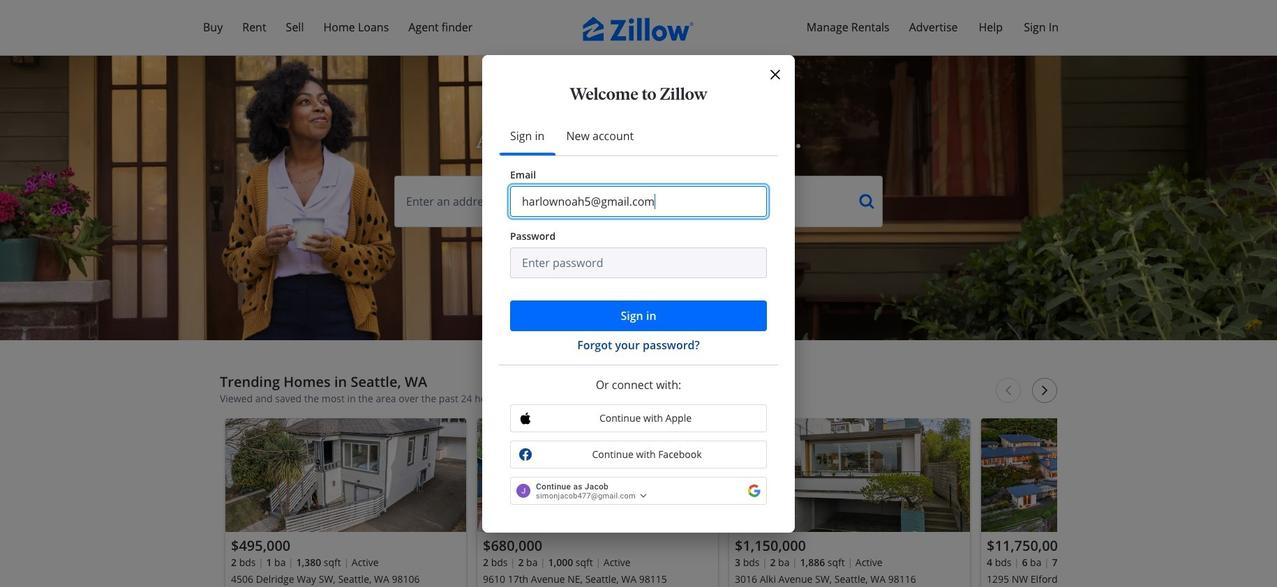 Task type: describe. For each thing, give the bounding box(es) containing it.
4 group from the left
[[982, 419, 1223, 588]]

4506 delridge way sw, seattle, wa 98106 image
[[226, 419, 466, 533]]

Enter password password field
[[510, 248, 767, 278]]

1295 nw elford drive, seattle, wa 98177 image
[[982, 419, 1223, 533]]

sign in actions group
[[510, 301, 767, 354]]

9610 17th avenue ne, seattle, wa 98115 image
[[478, 419, 719, 533]]

3016 alki avenue sw, seattle, wa 98116 image
[[730, 419, 971, 533]]

1 group from the left
[[226, 419, 466, 588]]



Task type: vqa. For each thing, say whether or not it's contained in the screenshot.
the Best
no



Task type: locate. For each thing, give the bounding box(es) containing it.
dialog
[[483, 55, 795, 533]]

group
[[226, 419, 466, 588], [478, 419, 719, 588], [730, 419, 971, 588], [982, 419, 1223, 588]]

4506 delridge way sw, seattle, wa 98106 element
[[226, 419, 466, 588]]

home recommendations carousel element
[[220, 374, 1223, 588]]

main navigation
[[0, 0, 1278, 56]]

3016 alki avenue sw, seattle, wa 98116 element
[[730, 419, 971, 588]]

1295 nw elford drive, seattle, wa 98177 element
[[982, 419, 1223, 588]]

list
[[220, 413, 1223, 588]]

zillow logo image
[[583, 17, 695, 41]]

9610 17th avenue ne, seattle, wa 98115 element
[[478, 419, 719, 588]]

None submit
[[510, 301, 767, 331]]

3 group from the left
[[730, 419, 971, 588]]

Enter email email field
[[510, 186, 767, 217]]

2 group from the left
[[478, 419, 719, 588]]

authentication tabs tab list
[[499, 116, 779, 156]]



